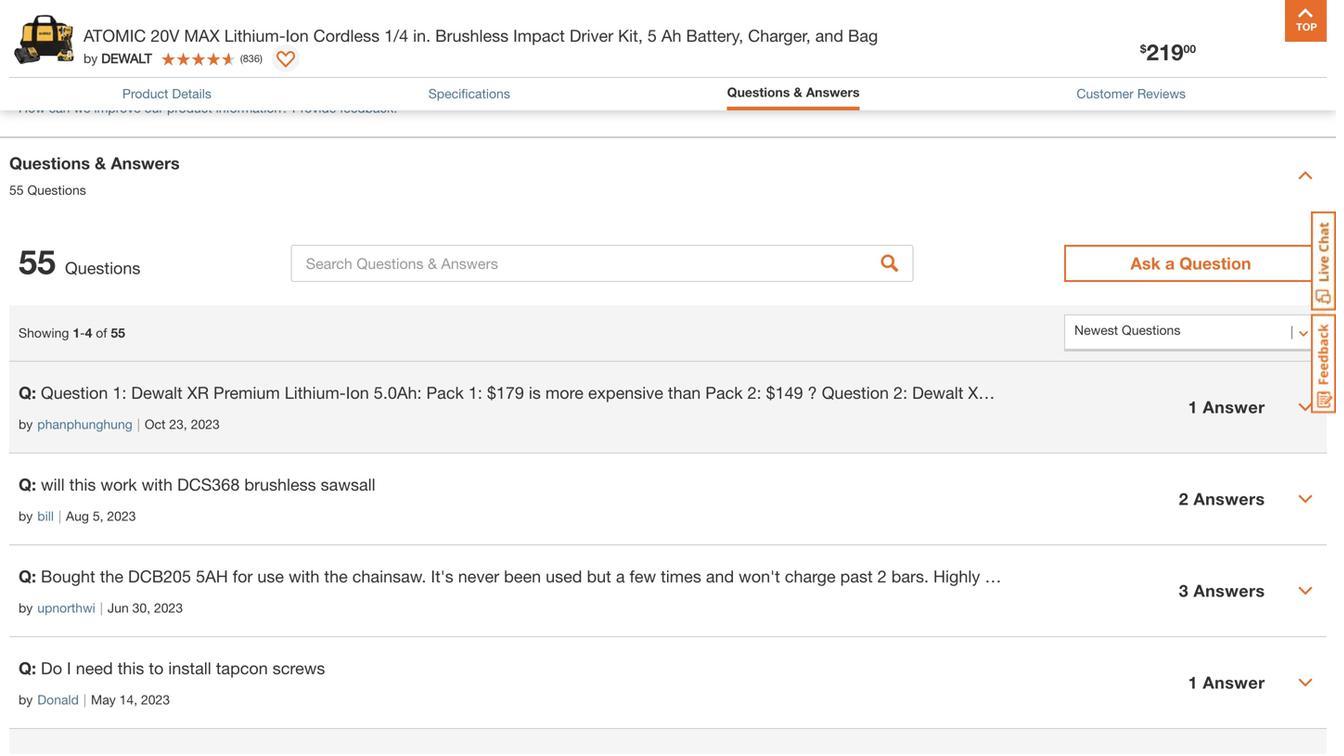 Task type: vqa. For each thing, say whether or not it's contained in the screenshot.
Questions & Answers &
yes



Task type: locate. For each thing, give the bounding box(es) containing it.
information?
[[216, 100, 289, 115]]

manufacturer
[[677, 14, 755, 29]]

of right 'cost'
[[1188, 566, 1202, 586]]

feedback link image
[[1311, 314, 1336, 414]]

by left bill
[[19, 508, 33, 524]]

it's
[[431, 566, 454, 586]]

1 horizontal spatial the
[[324, 566, 348, 586]]

1 answer up 2 answers
[[1188, 397, 1265, 417]]

0 vertical spatial 1 answer
[[1188, 397, 1265, 417]]

by down atomic
[[84, 51, 98, 66]]

5
[[648, 26, 657, 45]]

1 vertical spatial 2
[[878, 566, 887, 586]]

&
[[794, 84, 803, 100], [95, 153, 106, 173]]

0 vertical spatial 55
[[9, 182, 24, 198]]

& inside questions & answers 55 questions
[[95, 153, 106, 173]]

questions up 4
[[65, 258, 141, 278]]

bill button
[[37, 507, 54, 526]]

by for bought
[[19, 600, 33, 616]]

need
[[76, 658, 113, 678]]

max
[[184, 26, 220, 45]]

0 vertical spatial answer
[[1203, 397, 1265, 417]]

for
[[233, 566, 253, 586]]

jun
[[108, 600, 129, 616]]

1 vertical spatial 55
[[19, 242, 56, 282]]

product details button
[[122, 84, 211, 103], [122, 84, 211, 103]]

q: left bought on the left of page
[[19, 566, 36, 586]]

2023 right 30,
[[154, 600, 183, 616]]

q:
[[19, 383, 36, 403], [19, 475, 36, 495], [19, 566, 36, 586], [19, 658, 36, 678]]

answers inside questions & answers 55 questions
[[111, 153, 180, 173]]

highly
[[934, 566, 980, 586]]

0 horizontal spatial &
[[95, 153, 106, 173]]

1 vertical spatial 1 answer
[[1188, 673, 1265, 693]]

with right use at the left of the page
[[289, 566, 320, 586]]

of right 4
[[96, 325, 107, 340]]

3 q: from the top
[[19, 566, 36, 586]]

2
[[1179, 489, 1189, 509], [878, 566, 887, 586]]

questions inside 55 questions
[[65, 258, 141, 278]]

answers
[[806, 84, 860, 100], [111, 153, 180, 173], [1194, 489, 1265, 509], [1194, 581, 1265, 601]]

1 vertical spatial this
[[118, 658, 144, 678]]

customer reviews
[[1077, 86, 1186, 101]]

product
[[122, 86, 168, 101]]

2 caret image from the top
[[1298, 400, 1313, 415]]

by left upnorthwi
[[19, 600, 33, 616]]

0 vertical spatial of
[[96, 325, 107, 340]]

2 answer from the top
[[1203, 673, 1265, 693]]

feedback.
[[340, 100, 397, 115]]

| left the may
[[83, 692, 86, 708]]

live chat image
[[1311, 212, 1336, 311]]

the left 'cost'
[[1123, 566, 1146, 586]]

donald
[[37, 692, 79, 708]]

details
[[172, 86, 211, 101]]

questions up 55 questions
[[27, 182, 86, 198]]

1 q: from the top
[[19, 383, 36, 403]]

| for the
[[100, 600, 103, 616]]

times
[[661, 566, 701, 586]]

by left phanphunghung
[[19, 417, 33, 432]]

3 the from the left
[[1123, 566, 1146, 586]]

never
[[458, 566, 499, 586]]

$ 219 00
[[1140, 39, 1196, 65]]

2 1 answer from the top
[[1188, 673, 1265, 693]]

55
[[9, 182, 24, 198], [19, 242, 56, 282], [111, 325, 125, 340]]

0 vertical spatial &
[[794, 84, 803, 100]]

questions
[[727, 84, 790, 100], [9, 153, 90, 173], [27, 182, 86, 198], [65, 258, 141, 278]]

)
[[260, 52, 263, 64]]

0 horizontal spatial this
[[69, 475, 96, 495]]

brushless
[[244, 475, 316, 495]]

1 for by phanphunghung | oct 23, 2023
[[1188, 397, 1198, 417]]

by for will
[[19, 508, 33, 524]]

our
[[144, 100, 163, 115]]

2023 right 5,
[[107, 508, 136, 524]]

answer up 2 answers
[[1203, 397, 1265, 417]]

q: will this work with dcs368 brushless sawsall
[[19, 475, 376, 495]]

2 right "past"
[[878, 566, 887, 586]]

this left to at the bottom left
[[118, 658, 144, 678]]

1 vertical spatial &
[[95, 153, 106, 173]]

caret image
[[1298, 168, 1313, 183], [1298, 400, 1313, 415], [1298, 584, 1313, 598], [1298, 675, 1313, 690]]

1 answer down 3 answers
[[1188, 673, 1265, 693]]

phanphunghung
[[37, 417, 132, 432]]

questions element
[[9, 361, 1336, 729]]

& down improve
[[95, 153, 106, 173]]

2 vertical spatial 1
[[1188, 673, 1198, 693]]

improve
[[94, 100, 141, 115]]

q: down the showing
[[19, 383, 36, 403]]

answer down 3 answers
[[1203, 673, 1265, 693]]

& for questions & answers 55 questions
[[95, 153, 106, 173]]

q: left do
[[19, 658, 36, 678]]

of
[[96, 325, 107, 340], [1188, 566, 1202, 586]]

charge
[[785, 566, 836, 586]]

by for do
[[19, 692, 33, 708]]

caret image for by phanphunghung | oct 23, 2023
[[1298, 400, 1313, 415]]

$
[[1140, 42, 1147, 55]]

caret image for by donald | may 14, 2023
[[1298, 675, 1313, 690]]

bill
[[37, 508, 54, 524]]

these
[[1207, 566, 1248, 586]]

the left the chainsaw.
[[324, 566, 348, 586]]

Search Questions & Answers text field
[[291, 245, 914, 282]]

a right ask
[[1165, 253, 1175, 273]]

55 inside questions & answers 55 questions
[[9, 182, 24, 198]]

impact
[[513, 26, 565, 45]]

0 horizontal spatial and
[[108, 14, 130, 29]]

55 up the showing
[[19, 242, 56, 282]]

| right bill
[[58, 508, 61, 524]]

23,
[[169, 417, 187, 432]]

by left 'donald'
[[19, 692, 33, 708]]

this right will
[[69, 475, 96, 495]]

0 horizontal spatial the
[[100, 566, 123, 586]]

0 horizontal spatial a
[[616, 566, 625, 586]]

a inside 'questions' element
[[616, 566, 625, 586]]

3 caret image from the top
[[1298, 584, 1313, 598]]

1 vertical spatial of
[[1188, 566, 1202, 586]]

1 answer
[[1188, 397, 1265, 417], [1188, 673, 1265, 693]]

a inside button
[[1165, 253, 1175, 273]]

upnorthwi
[[37, 600, 95, 616]]

a right but
[[616, 566, 625, 586]]

1 horizontal spatial of
[[1188, 566, 1202, 586]]

2023 for 5ah
[[154, 600, 183, 616]]

kit,
[[618, 26, 643, 45]]

dcb205
[[128, 566, 191, 586]]

2 q: from the top
[[19, 475, 36, 495]]

with left 'cost'
[[1087, 566, 1118, 586]]

will
[[41, 475, 65, 495]]

customer reviews button
[[1077, 84, 1186, 103], [1077, 84, 1186, 103]]

& down charger,
[[794, 84, 803, 100]]

1 horizontal spatial with
[[289, 566, 320, 586]]

answer for oct 23, 2023
[[1203, 397, 1265, 417]]

1 horizontal spatial and
[[706, 566, 734, 586]]

2 horizontal spatial with
[[1087, 566, 1118, 586]]

4 caret image from the top
[[1298, 675, 1313, 690]]

been
[[504, 566, 541, 586]]

0 vertical spatial 2
[[1179, 489, 1189, 509]]

ask
[[1131, 253, 1161, 273]]

and up by dewalt
[[108, 14, 130, 29]]

0 vertical spatial a
[[1165, 253, 1175, 273]]

q: left will
[[19, 475, 36, 495]]

product details
[[122, 86, 211, 101]]

1 1 answer from the top
[[1188, 397, 1265, 417]]

219
[[1147, 39, 1184, 65]]

dewalt
[[101, 51, 152, 66]]

1 vertical spatial 1
[[1188, 397, 1198, 417]]

screws
[[273, 658, 325, 678]]

1 horizontal spatial a
[[1165, 253, 1175, 273]]

atomic
[[84, 26, 146, 45]]

2023 right 23,
[[191, 417, 220, 432]]

| left the oct
[[137, 417, 140, 432]]

30,
[[132, 600, 150, 616]]

1 horizontal spatial &
[[794, 84, 803, 100]]

2023 right 14,
[[141, 692, 170, 708]]

1 vertical spatial answer
[[1203, 673, 1265, 693]]

work
[[101, 475, 137, 495]]

| left jun
[[100, 600, 103, 616]]

1 vertical spatial a
[[616, 566, 625, 586]]

in.
[[413, 26, 431, 45]]

by bill | aug 5, 2023
[[19, 508, 136, 524]]

55 right 4
[[111, 325, 125, 340]]

2 up 'cost'
[[1179, 489, 1189, 509]]

4 q: from the top
[[19, 658, 36, 678]]

2023
[[191, 417, 220, 432], [107, 508, 136, 524], [154, 600, 183, 616], [141, 692, 170, 708]]

with right work
[[142, 475, 173, 495]]

|
[[137, 417, 140, 432], [58, 508, 61, 524], [100, 600, 103, 616], [83, 692, 86, 708]]

the
[[100, 566, 123, 586], [324, 566, 348, 586], [1123, 566, 1146, 586]]

install
[[168, 658, 211, 678]]

this
[[69, 475, 96, 495], [118, 658, 144, 678]]

ah
[[662, 26, 682, 45]]

-
[[80, 325, 85, 340]]

and right times
[[706, 566, 734, 586]]

55 down how
[[9, 182, 24, 198]]

5ah
[[196, 566, 228, 586]]

| for i
[[83, 692, 86, 708]]

1 answer from the top
[[1203, 397, 1265, 417]]

may
[[91, 692, 116, 708]]

0 horizontal spatial of
[[96, 325, 107, 340]]

the up jun
[[100, 566, 123, 586]]

answers down our
[[111, 153, 180, 173]]

2 horizontal spatial the
[[1123, 566, 1146, 586]]

and left bag
[[815, 26, 844, 45]]

answer
[[1203, 397, 1265, 417], [1203, 673, 1265, 693]]

question
[[1180, 253, 1251, 273]]



Task type: describe. For each thing, give the bounding box(es) containing it.
bars.
[[892, 566, 929, 586]]

how
[[19, 100, 45, 115]]

listings
[[133, 14, 178, 29]]

listed
[[382, 14, 418, 29]]

q: for q: bought the dcb205 5ah for use with the chainsaw. it's never been used but a few times and won't charge past 2 bars. highly disappointed with the cost of these batteries an
[[19, 566, 36, 586]]

customer
[[1077, 86, 1134, 101]]

brushless
[[435, 26, 509, 45]]

cost
[[1151, 566, 1183, 586]]

used
[[546, 566, 582, 586]]

by upnorthwi | jun 30, 2023
[[19, 600, 183, 616]]

q: for q: will this work with dcs368 brushless sawsall
[[19, 475, 36, 495]]

how can we improve our product information? provide feedback.
[[19, 100, 397, 115]]

by phanphunghung | oct 23, 2023
[[19, 417, 220, 432]]

product image image
[[14, 9, 74, 70]]

won't
[[739, 566, 780, 586]]

2023 for with
[[107, 508, 136, 524]]

reviews
[[1137, 86, 1186, 101]]

caret image
[[1298, 492, 1313, 507]]

1/4
[[384, 26, 408, 45]]

answer for may 14, 2023
[[1203, 673, 1265, 693]]

oct
[[145, 417, 166, 432]]

by donald | may 14, 2023
[[19, 692, 170, 708]]

manufacturer warranty
[[677, 14, 810, 29]]

by dewalt
[[84, 51, 152, 66]]

1 caret image from the top
[[1298, 168, 1313, 183]]

questions & answers 55 questions
[[9, 153, 180, 198]]

bag
[[848, 26, 878, 45]]

ask a question
[[1131, 253, 1251, 273]]

2 horizontal spatial and
[[815, 26, 844, 45]]

past
[[840, 566, 873, 586]]

& for questions & answers
[[794, 84, 803, 100]]

csa listed
[[353, 14, 418, 29]]

charger,
[[748, 26, 811, 45]]

1 answer for may 14, 2023
[[1188, 673, 1265, 693]]

0 vertical spatial 1
[[73, 325, 80, 340]]

cordless
[[313, 26, 380, 45]]

phanphunghung button
[[37, 415, 132, 434]]

0 horizontal spatial with
[[142, 475, 173, 495]]

ion
[[286, 26, 309, 45]]

2 the from the left
[[324, 566, 348, 586]]

tapcon
[[216, 658, 268, 678]]

certifications and listings
[[28, 14, 178, 29]]

1 for by donald | may 14, 2023
[[1188, 673, 1198, 693]]

showing
[[19, 325, 69, 340]]

warranty
[[758, 14, 810, 29]]

and inside 'questions' element
[[706, 566, 734, 586]]

of inside 'questions' element
[[1188, 566, 1202, 586]]

battery,
[[686, 26, 744, 45]]

q: for q: do i need this to install tapcon screws
[[19, 658, 36, 678]]

driver
[[570, 26, 614, 45]]

3
[[1179, 581, 1189, 601]]

1 the from the left
[[100, 566, 123, 586]]

0 vertical spatial this
[[69, 475, 96, 495]]

bought
[[41, 566, 95, 586]]

0 horizontal spatial 2
[[878, 566, 887, 586]]

chainsaw.
[[352, 566, 426, 586]]

showing 1 - 4 of 55
[[19, 325, 125, 340]]

can
[[49, 100, 70, 115]]

( 836 )
[[240, 52, 263, 64]]

donald button
[[37, 690, 79, 710]]

ask a question button
[[1064, 245, 1318, 282]]

4
[[85, 325, 92, 340]]

q: do i need this to install tapcon screws
[[19, 658, 325, 678]]

atomic 20v max lithium-ion cordless 1/4 in. brushless impact driver kit, 5 ah battery, charger, and bag
[[84, 26, 878, 45]]

q: for q:
[[19, 383, 36, 403]]

14,
[[119, 692, 137, 708]]

1 answer for oct 23, 2023
[[1188, 397, 1265, 417]]

| for this
[[58, 508, 61, 524]]

2 answers
[[1179, 489, 1265, 509]]

questions down can
[[9, 153, 90, 173]]

20v
[[151, 26, 179, 45]]

an
[[1322, 566, 1336, 586]]

836
[[243, 52, 260, 64]]

00
[[1184, 42, 1196, 55]]

top button
[[1285, 0, 1327, 42]]

answers right 3
[[1194, 581, 1265, 601]]

specifications
[[428, 86, 510, 101]]

we
[[74, 100, 90, 115]]

product
[[167, 100, 212, 115]]

2 vertical spatial 55
[[111, 325, 125, 340]]

certifications
[[28, 14, 104, 29]]

2023 for this
[[141, 692, 170, 708]]

upnorthwi button
[[37, 598, 95, 618]]

caret image for by upnorthwi | jun 30, 2023
[[1298, 584, 1313, 598]]

batteries
[[1252, 566, 1317, 586]]

1 horizontal spatial 2
[[1179, 489, 1189, 509]]

to
[[149, 658, 164, 678]]

but
[[587, 566, 611, 586]]

lithium-
[[224, 26, 286, 45]]

answers down bag
[[806, 84, 860, 100]]

display image
[[276, 51, 295, 70]]

csa
[[353, 14, 379, 29]]

(
[[240, 52, 243, 64]]

5,
[[93, 508, 103, 524]]

1 horizontal spatial this
[[118, 658, 144, 678]]

answers left caret image
[[1194, 489, 1265, 509]]

do
[[41, 658, 62, 678]]

3 answers
[[1179, 581, 1265, 601]]

how can we improve our product information? provide feedback. link
[[19, 100, 397, 115]]

provide
[[292, 100, 336, 115]]

questions & answers
[[727, 84, 860, 100]]

dcs368
[[177, 475, 240, 495]]

questions down charger,
[[727, 84, 790, 100]]



